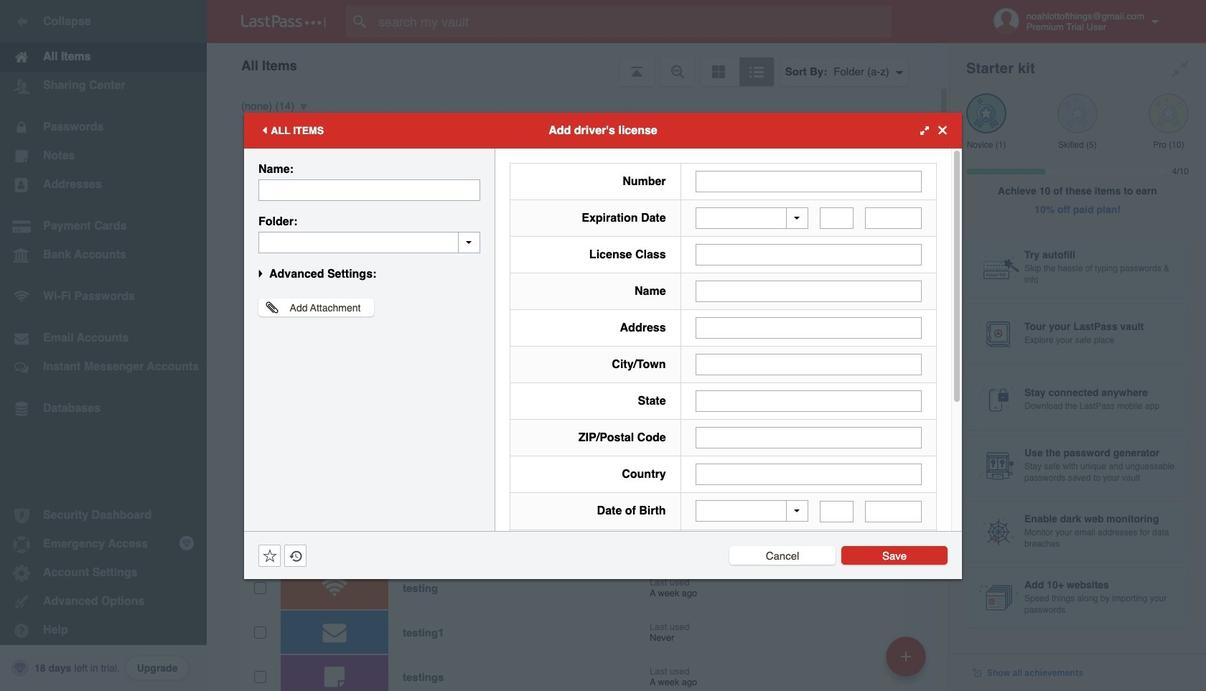 Task type: describe. For each thing, give the bounding box(es) containing it.
new item navigation
[[881, 633, 935, 692]]

new item image
[[902, 652, 912, 662]]

main navigation navigation
[[0, 0, 207, 692]]



Task type: locate. For each thing, give the bounding box(es) containing it.
search my vault text field
[[346, 6, 920, 37]]

vault options navigation
[[207, 43, 950, 86]]

None text field
[[259, 179, 481, 201], [820, 208, 854, 229], [866, 208, 922, 229], [259, 232, 481, 253], [696, 281, 922, 302], [696, 318, 922, 339], [696, 354, 922, 376], [696, 391, 922, 412], [696, 464, 922, 486], [259, 179, 481, 201], [820, 208, 854, 229], [866, 208, 922, 229], [259, 232, 481, 253], [696, 281, 922, 302], [696, 318, 922, 339], [696, 354, 922, 376], [696, 391, 922, 412], [696, 464, 922, 486]]

None text field
[[696, 171, 922, 192], [696, 244, 922, 266], [696, 427, 922, 449], [820, 501, 854, 523], [866, 501, 922, 523], [696, 171, 922, 192], [696, 244, 922, 266], [696, 427, 922, 449], [820, 501, 854, 523], [866, 501, 922, 523]]

Search search field
[[346, 6, 920, 37]]

lastpass image
[[241, 15, 326, 28]]

dialog
[[244, 112, 963, 692]]



Task type: vqa. For each thing, say whether or not it's contained in the screenshot.
Vault options navigation
yes



